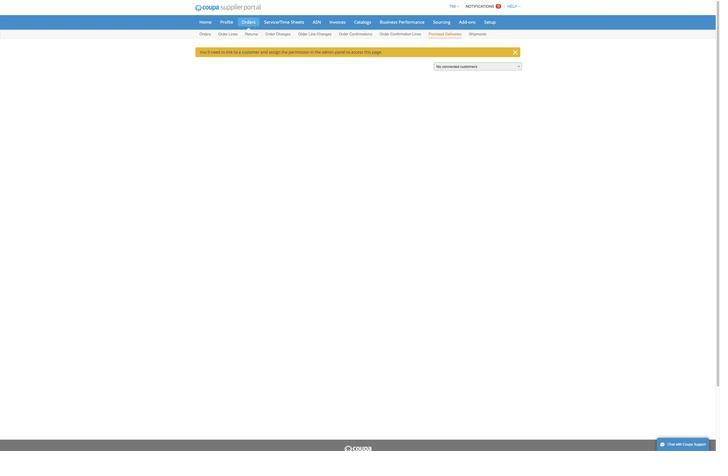 Task type: locate. For each thing, give the bounding box(es) containing it.
changes right line
[[317, 32, 332, 36]]

returns
[[245, 32, 258, 36]]

to
[[222, 49, 225, 55], [234, 49, 238, 55], [347, 49, 351, 55]]

the
[[282, 49, 288, 55], [315, 49, 321, 55]]

line
[[309, 32, 316, 36]]

No connected customers text field
[[435, 63, 522, 71]]

orders down home link
[[200, 32, 211, 36]]

changes
[[276, 32, 291, 36], [317, 32, 332, 36]]

shipments
[[470, 32, 487, 36]]

order down business
[[380, 32, 390, 36]]

1 vertical spatial orders link
[[199, 31, 211, 38]]

0 vertical spatial coupa supplier portal image
[[191, 1, 265, 15]]

1 the from the left
[[282, 49, 288, 55]]

to left link
[[222, 49, 225, 55]]

home link
[[196, 18, 216, 26]]

5 order from the left
[[380, 32, 390, 36]]

home
[[200, 19, 212, 25]]

invoices link
[[326, 18, 350, 26]]

lines down performance
[[413, 32, 422, 36]]

ons
[[469, 19, 476, 25]]

2 the from the left
[[315, 49, 321, 55]]

chat with coupa support button
[[657, 439, 710, 452]]

support
[[695, 443, 707, 447]]

shipments link
[[469, 31, 487, 38]]

tim link
[[447, 4, 460, 9]]

order down profile
[[218, 32, 228, 36]]

in
[[311, 49, 314, 55]]

profile
[[220, 19, 233, 25]]

performance
[[399, 19, 425, 25]]

order changes link
[[265, 31, 291, 38]]

you'll need to link to a customer and assign the permission in the admin panel to access this page.
[[200, 49, 383, 55]]

orders link down home link
[[199, 31, 211, 38]]

order down invoices link
[[339, 32, 349, 36]]

permission
[[289, 49, 310, 55]]

navigation
[[447, 1, 521, 12]]

0 horizontal spatial to
[[222, 49, 225, 55]]

1 order from the left
[[218, 32, 228, 36]]

changes down service/time sheets link
[[276, 32, 291, 36]]

1 horizontal spatial the
[[315, 49, 321, 55]]

asn link
[[309, 18, 325, 26]]

to left a
[[234, 49, 238, 55]]

the right in
[[315, 49, 321, 55]]

you'll
[[200, 49, 210, 55]]

coupa supplier portal image
[[191, 1, 265, 15], [344, 446, 373, 452]]

0 horizontal spatial changes
[[276, 32, 291, 36]]

service/time sheets
[[264, 19, 305, 25]]

chat with coupa support
[[668, 443, 707, 447]]

no
[[437, 65, 442, 69]]

promised
[[429, 32, 445, 36]]

order confirmations
[[339, 32, 373, 36]]

1 horizontal spatial orders
[[242, 19, 256, 25]]

assign
[[269, 49, 281, 55]]

business performance
[[380, 19, 425, 25]]

promised deliveries
[[429, 32, 462, 36]]

the right "assign" on the left of page
[[282, 49, 288, 55]]

invoices
[[330, 19, 346, 25]]

navigation containing notifications 0
[[447, 1, 521, 12]]

add-
[[460, 19, 469, 25]]

1 horizontal spatial lines
[[413, 32, 422, 36]]

lines
[[229, 32, 238, 36], [413, 32, 422, 36]]

order confirmation lines link
[[380, 31, 422, 38]]

orders up returns
[[242, 19, 256, 25]]

help link
[[505, 4, 521, 9]]

2 order from the left
[[266, 32, 275, 36]]

setup
[[485, 19, 496, 25]]

sourcing link
[[430, 18, 455, 26]]

admin
[[322, 49, 334, 55]]

lines down "profile" link
[[229, 32, 238, 36]]

1 horizontal spatial coupa supplier portal image
[[344, 446, 373, 452]]

order changes
[[266, 32, 291, 36]]

1 vertical spatial coupa supplier portal image
[[344, 446, 373, 452]]

business
[[380, 19, 398, 25]]

service/time
[[264, 19, 290, 25]]

4 order from the left
[[339, 32, 349, 36]]

no connected customers
[[437, 65, 478, 69]]

2 to from the left
[[234, 49, 238, 55]]

add-ons
[[460, 19, 476, 25]]

orders
[[242, 19, 256, 25], [200, 32, 211, 36]]

page.
[[373, 49, 383, 55]]

0 horizontal spatial orders
[[200, 32, 211, 36]]

order down service/time
[[266, 32, 275, 36]]

0 horizontal spatial the
[[282, 49, 288, 55]]

No connected customers field
[[434, 63, 523, 71]]

order
[[218, 32, 228, 36], [266, 32, 275, 36], [298, 32, 308, 36], [339, 32, 349, 36], [380, 32, 390, 36]]

2 horizontal spatial to
[[347, 49, 351, 55]]

catalogs
[[355, 19, 372, 25]]

profile link
[[217, 18, 237, 26]]

order left line
[[298, 32, 308, 36]]

order for order changes
[[266, 32, 275, 36]]

2 changes from the left
[[317, 32, 332, 36]]

service/time sheets link
[[261, 18, 308, 26]]

1 horizontal spatial orders link
[[238, 18, 260, 26]]

sourcing
[[434, 19, 451, 25]]

catalogs link
[[351, 18, 375, 26]]

to right panel
[[347, 49, 351, 55]]

order for order confirmation lines
[[380, 32, 390, 36]]

1 horizontal spatial changes
[[317, 32, 332, 36]]

orders link
[[238, 18, 260, 26], [199, 31, 211, 38]]

1 horizontal spatial to
[[234, 49, 238, 55]]

0 horizontal spatial lines
[[229, 32, 238, 36]]

order for order confirmations
[[339, 32, 349, 36]]

notifications 0
[[466, 4, 500, 9]]

add-ons link
[[456, 18, 480, 26]]

1 changes from the left
[[276, 32, 291, 36]]

this
[[365, 49, 372, 55]]

3 order from the left
[[298, 32, 308, 36]]

order confirmations link
[[339, 31, 373, 38]]

setup link
[[481, 18, 500, 26]]

orders link up returns
[[238, 18, 260, 26]]

tim
[[450, 4, 456, 9]]

1 vertical spatial orders
[[200, 32, 211, 36]]



Task type: vqa. For each thing, say whether or not it's contained in the screenshot.
"Search product and services..." "field"
no



Task type: describe. For each thing, give the bounding box(es) containing it.
order line changes link
[[298, 31, 332, 38]]

coupa
[[684, 443, 694, 447]]

returns link
[[245, 31, 259, 38]]

link
[[226, 49, 233, 55]]

customers
[[461, 65, 478, 69]]

confirmation
[[391, 32, 412, 36]]

confirmations
[[350, 32, 373, 36]]

0
[[498, 4, 500, 8]]

order for order lines
[[218, 32, 228, 36]]

1 to from the left
[[222, 49, 225, 55]]

asn
[[313, 19, 321, 25]]

0 vertical spatial orders
[[242, 19, 256, 25]]

connected
[[443, 65, 460, 69]]

2 lines from the left
[[413, 32, 422, 36]]

sheets
[[291, 19, 305, 25]]

customer
[[242, 49, 260, 55]]

order lines link
[[218, 31, 238, 38]]

chat
[[668, 443, 676, 447]]

0 horizontal spatial orders link
[[199, 31, 211, 38]]

order lines
[[218, 32, 238, 36]]

access
[[352, 49, 364, 55]]

changes inside order changes link
[[276, 32, 291, 36]]

order confirmation lines
[[380, 32, 422, 36]]

help
[[508, 4, 518, 9]]

deliveries
[[446, 32, 462, 36]]

a
[[239, 49, 241, 55]]

panel
[[335, 49, 346, 55]]

business performance link
[[377, 18, 429, 26]]

with
[[677, 443, 683, 447]]

need
[[211, 49, 220, 55]]

1 lines from the left
[[229, 32, 238, 36]]

0 horizontal spatial coupa supplier portal image
[[191, 1, 265, 15]]

order line changes
[[298, 32, 332, 36]]

notifications
[[466, 4, 495, 9]]

and
[[261, 49, 268, 55]]

order for order line changes
[[298, 32, 308, 36]]

0 vertical spatial orders link
[[238, 18, 260, 26]]

3 to from the left
[[347, 49, 351, 55]]

promised deliveries link
[[429, 31, 462, 38]]

changes inside order line changes link
[[317, 32, 332, 36]]



